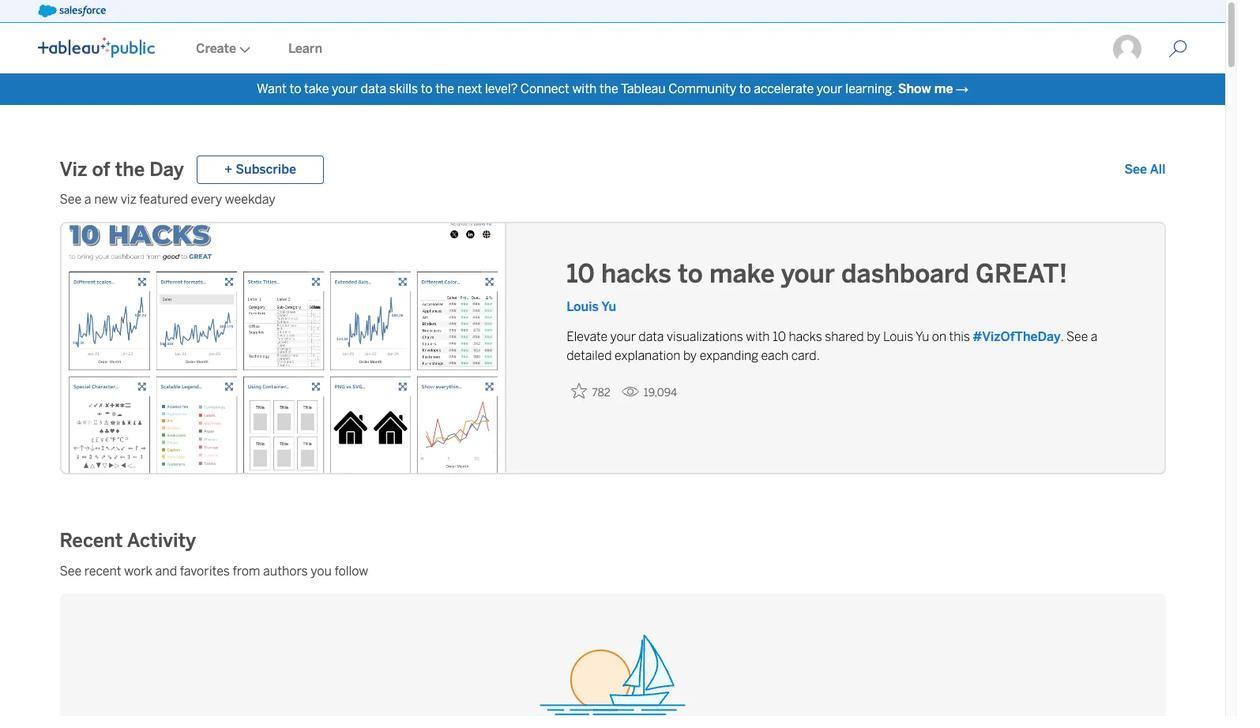 Task type: vqa. For each thing, say whether or not it's contained in the screenshot.
"Name (required)" field
no



Task type: describe. For each thing, give the bounding box(es) containing it.
yu inside elevate your data visualizations with 10 hacks shared by louis yu on this #vizoftheday . see a detailed explanation by expanding each card.
[[916, 330, 930, 345]]

louis yu
[[567, 300, 616, 315]]

hacks inside elevate your data visualizations with 10 hacks shared by louis yu on this #vizoftheday . see a detailed explanation by expanding each card.
[[789, 330, 822, 345]]

0 horizontal spatial by
[[684, 349, 697, 364]]

level?
[[485, 81, 518, 96]]

activity
[[127, 529, 196, 552]]

want
[[257, 81, 287, 96]]

salesforce logo image
[[38, 5, 106, 17]]

10 inside elevate your data visualizations with 10 hacks shared by louis yu on this #vizoftheday . see a detailed explanation by expanding each card.
[[773, 330, 786, 345]]

tableau
[[621, 81, 666, 96]]

see for see a new viz featured every weekday
[[60, 192, 82, 207]]

skills
[[389, 81, 418, 96]]

2 horizontal spatial the
[[600, 81, 619, 96]]

follow
[[335, 564, 368, 579]]

show
[[898, 81, 931, 96]]

see for see recent work and favorites from authors you follow
[[60, 564, 82, 579]]

learn
[[288, 41, 322, 56]]

take
[[304, 81, 329, 96]]

recent activity
[[60, 529, 196, 552]]

a inside see a new viz featured every weekday element
[[84, 192, 91, 207]]

#vizoftheday
[[973, 330, 1061, 345]]

a inside elevate your data visualizations with 10 hacks shared by louis yu on this #vizoftheday . see a detailed explanation by expanding each card.
[[1091, 330, 1098, 345]]

see all link
[[1125, 160, 1166, 179]]

19,094 views element
[[615, 380, 684, 406]]

your inside elevate your data visualizations with 10 hacks shared by louis yu on this #vizoftheday . see a detailed explanation by expanding each card.
[[611, 330, 636, 345]]

shared
[[825, 330, 864, 345]]

0 vertical spatial data
[[361, 81, 387, 96]]

go to search image
[[1150, 40, 1207, 58]]

make
[[710, 259, 775, 289]]

see recent work and favorites from authors you follow
[[60, 564, 368, 579]]

see inside elevate your data visualizations with 10 hacks shared by louis yu on this #vizoftheday . see a detailed explanation by expanding each card.
[[1067, 330, 1088, 345]]

louis inside elevate your data visualizations with 10 hacks shared by louis yu on this #vizoftheday . see a detailed explanation by expanding each card.
[[883, 330, 914, 345]]

all
[[1150, 162, 1166, 177]]

recent
[[84, 564, 121, 579]]

expanding
[[700, 349, 759, 364]]

from
[[233, 564, 260, 579]]

visualizations
[[667, 330, 743, 345]]

see all viz of the day element
[[1125, 160, 1166, 179]]

0 horizontal spatial with
[[572, 81, 597, 96]]

community
[[669, 81, 737, 96]]

dashboard
[[842, 259, 970, 289]]

and
[[155, 564, 177, 579]]

this
[[950, 330, 970, 345]]

elevate
[[567, 330, 608, 345]]

10 hacks to make your dashboard great! link
[[567, 257, 1120, 292]]

terry.turtle image
[[1112, 33, 1144, 65]]

see a new viz featured every weekday element
[[60, 190, 1166, 209]]

viz
[[121, 192, 136, 207]]

→
[[956, 81, 969, 96]]

learn link
[[269, 24, 341, 73]]

learning.
[[846, 81, 895, 96]]

see recent work and favorites from authors you follow element
[[60, 563, 1166, 582]]

with inside elevate your data visualizations with 10 hacks shared by louis yu on this #vizoftheday . see a detailed explanation by expanding each card.
[[746, 330, 770, 345]]

featured
[[139, 192, 188, 207]]

detailed
[[567, 349, 612, 364]]

accelerate
[[754, 81, 814, 96]]

to left take
[[290, 81, 301, 96]]

+
[[224, 162, 232, 177]]

782
[[592, 386, 611, 400]]

louis yu link
[[567, 300, 616, 315]]

the inside heading
[[115, 158, 145, 181]]

viz of the day heading
[[60, 157, 184, 183]]

show me link
[[898, 81, 953, 96]]

+ subscribe
[[224, 162, 296, 177]]

.
[[1061, 330, 1064, 345]]

elevate your data visualizations with 10 hacks shared by louis yu on this #vizoftheday . see a detailed explanation by expanding each card.
[[567, 330, 1098, 364]]



Task type: locate. For each thing, give the bounding box(es) containing it.
to right skills
[[421, 81, 433, 96]]

viz
[[60, 158, 87, 181]]

me
[[935, 81, 953, 96]]

explanation
[[615, 349, 681, 364]]

a left the new
[[84, 192, 91, 207]]

with right connect
[[572, 81, 597, 96]]

louis up elevate on the top left
[[567, 300, 599, 315]]

favorites
[[180, 564, 230, 579]]

10 up each
[[773, 330, 786, 345]]

create
[[196, 41, 236, 56]]

work
[[124, 564, 153, 579]]

connect
[[521, 81, 570, 96]]

1 vertical spatial louis
[[883, 330, 914, 345]]

with up each
[[746, 330, 770, 345]]

10 hacks to make your dashboard great!
[[567, 259, 1068, 289]]

0 vertical spatial with
[[572, 81, 597, 96]]

1 horizontal spatial data
[[639, 330, 664, 345]]

see left "all"
[[1125, 162, 1148, 177]]

0 vertical spatial louis
[[567, 300, 599, 315]]

a
[[84, 192, 91, 207], [1091, 330, 1098, 345]]

1 vertical spatial yu
[[916, 330, 930, 345]]

recent
[[60, 529, 123, 552]]

by right shared
[[867, 330, 881, 345]]

1 vertical spatial by
[[684, 349, 697, 364]]

data left skills
[[361, 81, 387, 96]]

0 vertical spatial yu
[[602, 300, 616, 315]]

1 horizontal spatial 10
[[773, 330, 786, 345]]

want to take your data skills to the next level? connect with the tableau community to accelerate your learning. show me →
[[257, 81, 969, 96]]

1 horizontal spatial with
[[746, 330, 770, 345]]

you
[[311, 564, 332, 579]]

Add Favorite button
[[567, 379, 615, 405]]

by
[[867, 330, 881, 345], [684, 349, 697, 364]]

create button
[[177, 24, 269, 73]]

data inside elevate your data visualizations with 10 hacks shared by louis yu on this #vizoftheday . see a detailed explanation by expanding each card.
[[639, 330, 664, 345]]

0 vertical spatial hacks
[[601, 259, 672, 289]]

see all
[[1125, 162, 1166, 177]]

0 horizontal spatial a
[[84, 192, 91, 207]]

your
[[332, 81, 358, 96], [817, 81, 843, 96], [781, 259, 835, 289], [611, 330, 636, 345]]

by down 'visualizations'
[[684, 349, 697, 364]]

data
[[361, 81, 387, 96], [639, 330, 664, 345]]

yu
[[602, 300, 616, 315], [916, 330, 930, 345]]

your left learning.
[[817, 81, 843, 96]]

every
[[191, 192, 222, 207]]

to left make
[[678, 259, 703, 289]]

1 horizontal spatial yu
[[916, 330, 930, 345]]

hacks up card.
[[789, 330, 822, 345]]

next
[[457, 81, 482, 96]]

see left recent
[[60, 564, 82, 579]]

the
[[436, 81, 454, 96], [600, 81, 619, 96], [115, 158, 145, 181]]

with
[[572, 81, 597, 96], [746, 330, 770, 345]]

the left tableau
[[600, 81, 619, 96]]

1 vertical spatial a
[[1091, 330, 1098, 345]]

#vizoftheday link
[[973, 330, 1061, 345]]

see for see all
[[1125, 162, 1148, 177]]

subscribe
[[236, 162, 296, 177]]

weekday
[[225, 192, 276, 207]]

recent activity heading
[[60, 528, 196, 554]]

day
[[150, 158, 184, 181]]

see down viz
[[60, 192, 82, 207]]

louis left on
[[883, 330, 914, 345]]

1 horizontal spatial a
[[1091, 330, 1098, 345]]

see right .
[[1067, 330, 1088, 345]]

viz of the day
[[60, 158, 184, 181]]

1 vertical spatial hacks
[[789, 330, 822, 345]]

great!
[[976, 259, 1068, 289]]

1 horizontal spatial hacks
[[789, 330, 822, 345]]

a right .
[[1091, 330, 1098, 345]]

each
[[761, 349, 789, 364]]

of
[[92, 158, 110, 181]]

yu left on
[[916, 330, 930, 345]]

yu up elevate on the top left
[[602, 300, 616, 315]]

10 up louis yu link
[[567, 259, 595, 289]]

louis
[[567, 300, 599, 315], [883, 330, 914, 345]]

0 horizontal spatial louis
[[567, 300, 599, 315]]

on
[[932, 330, 947, 345]]

0 horizontal spatial the
[[115, 158, 145, 181]]

1 horizontal spatial the
[[436, 81, 454, 96]]

0 horizontal spatial hacks
[[601, 259, 672, 289]]

to
[[290, 81, 301, 96], [421, 81, 433, 96], [739, 81, 751, 96], [678, 259, 703, 289]]

0 horizontal spatial yu
[[602, 300, 616, 315]]

hacks up louis yu link
[[601, 259, 672, 289]]

1 vertical spatial 10
[[773, 330, 786, 345]]

10
[[567, 259, 595, 289], [773, 330, 786, 345]]

hacks
[[601, 259, 672, 289], [789, 330, 822, 345]]

to left accelerate
[[739, 81, 751, 96]]

data up the explanation
[[639, 330, 664, 345]]

the right of
[[115, 158, 145, 181]]

0 vertical spatial a
[[84, 192, 91, 207]]

card.
[[792, 349, 820, 364]]

new
[[94, 192, 118, 207]]

your right make
[[781, 259, 835, 289]]

+ subscribe button
[[197, 156, 324, 184]]

your up the explanation
[[611, 330, 636, 345]]

0 vertical spatial 10
[[567, 259, 595, 289]]

0 horizontal spatial 10
[[567, 259, 595, 289]]

1 horizontal spatial by
[[867, 330, 881, 345]]

1 horizontal spatial louis
[[883, 330, 914, 345]]

1 vertical spatial data
[[639, 330, 664, 345]]

see a new viz featured every weekday
[[60, 192, 276, 207]]

19,094
[[644, 386, 678, 400]]

0 horizontal spatial data
[[361, 81, 387, 96]]

see
[[1125, 162, 1148, 177], [60, 192, 82, 207], [1067, 330, 1088, 345], [60, 564, 82, 579]]

1 vertical spatial with
[[746, 330, 770, 345]]

the left next
[[436, 81, 454, 96]]

your right take
[[332, 81, 358, 96]]

authors
[[263, 564, 308, 579]]

logo image
[[38, 37, 155, 58]]

0 vertical spatial by
[[867, 330, 881, 345]]



